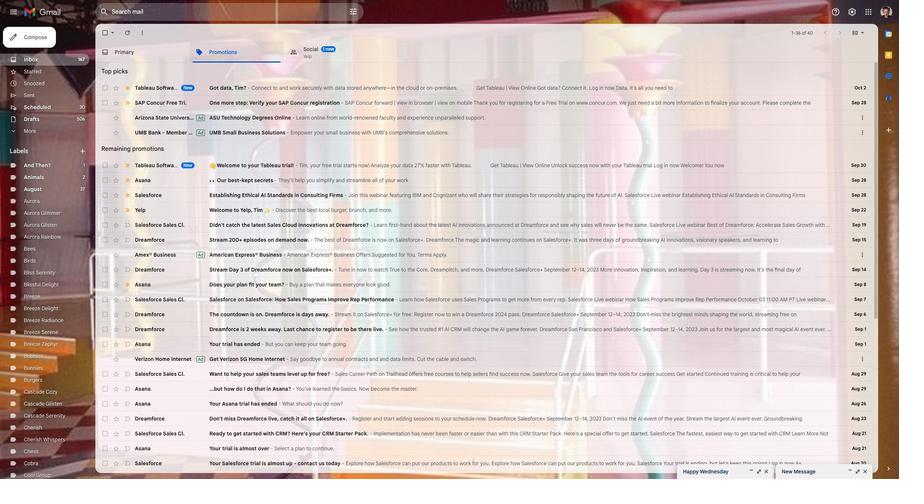 Task type: locate. For each thing, give the bounding box(es) containing it.
15 ͏ from the left
[[411, 207, 412, 214]]

39 ͏ from the left
[[443, 207, 445, 214]]

aurora for aurora glisten
[[24, 222, 40, 228]]

aug for register and start adding sessions to your schedule now. dreamforce salesforce+ september 12–14, 2023 don't miss the ai event of the year. stream the largest ai event ever. groundbreaking
[[852, 416, 860, 421]]

51 ͏ from the left
[[459, 207, 461, 214]]

aurora for aurora link
[[24, 198, 40, 205]]

1 horizontal spatial free
[[424, 371, 434, 377]]

we
[[619, 99, 627, 106]]

faster right 27%
[[426, 162, 440, 169]]

keep
[[295, 341, 306, 348], [730, 460, 742, 467]]

4 breeze from the top
[[24, 329, 40, 336]]

be left there
[[350, 326, 357, 333]]

1 horizontal spatial products
[[577, 460, 598, 467]]

1 american from the left
[[209, 252, 234, 258]]

0 vertical spatial be
[[618, 222, 624, 228]]

1 vertical spatial or
[[464, 430, 469, 437]]

ai left innovations,
[[661, 237, 665, 243]]

secrets
[[254, 177, 273, 184]]

row containing umb bank - member fdic
[[95, 125, 872, 140]]

it's
[[630, 85, 637, 91], [757, 266, 764, 273]]

1 for 1 new
[[323, 46, 324, 52]]

19 row from the top
[[95, 367, 872, 382]]

close image
[[763, 469, 769, 475]]

0 horizontal spatial has
[[234, 341, 243, 348]]

arizona
[[135, 114, 154, 121]]

10 ͏ from the left
[[404, 207, 406, 214]]

aug for implementation has never been faster or easier than with this crm starter pack. here's a special offer to get started. salesforce the fastest, easiest way to get started with crm learn more not
[[852, 431, 861, 436]]

0 horizontal spatial our
[[421, 460, 429, 467]]

2 you. from the left
[[626, 460, 636, 467]]

1 horizontal spatial log
[[654, 162, 663, 169]]

aurora for aurora glimmer
[[24, 210, 40, 216]]

tab list
[[878, 24, 899, 452], [95, 42, 878, 63]]

sep 28 for one more step: verify your sap concur registration - sap concur forward | view in browser | view on mobile thank you for registering for a free trial on www.concur.com. we just need a bit more information to finalize your account. please complete the
[[852, 100, 866, 105]]

sap up 'arizona'
[[135, 99, 145, 106]]

offer
[[602, 430, 614, 437]]

success
[[569, 162, 588, 169], [500, 371, 519, 377], [656, 371, 675, 377]]

57 ͏ from the left
[[467, 207, 469, 214]]

3 sep 28 from the top
[[852, 192, 866, 198]]

21 ͏ from the left
[[419, 207, 420, 214]]

12 ͏ from the left
[[407, 207, 408, 214]]

groundbreaking
[[622, 237, 659, 243]]

your for your salesforce trial is almost up - contact us today - explore how salesforce can put our products to work for you. explore how salesforce can put our products to work for you. salesforce your trial is ending, but let's keep this going! log in now as
[[209, 460, 221, 467]]

starter left here's
[[532, 430, 548, 437]]

30 inside promotions tab panel
[[861, 162, 866, 168]]

sent link
[[24, 92, 35, 99]]

38 ͏ from the left
[[442, 207, 443, 214]]

sep for establishing ethical ai standards in consulting firms - join this webinar featuring ibm and cognizant who will share their strategies for responsibly shaping the future of ai. salesforce live webinar establishing ethical ai standards in consulting firms
[[852, 192, 860, 198]]

29 for ...but how do i do that in asana? - you've learned the basics. now become the master. ‌ ‌ ‌ ‌ ‌ ‌ ‌ ‌ ‌ ‌ ‌ ‌ ‌ ‌ ‌ ‌ ‌ ‌ ‌ ‌ ‌ ‌ ‌ ‌ ‌ ‌ ‌ ‌ ‌ ‌ ‌ ‌ ‌ ‌ ‌ ‌ ‌ ‌ ‌ ‌ ‌ ‌ ‌ ‌ ‌ ‌ ‌ ‌ ‌ ‌ ‌ ‌ ‌ ‌ ‌ ‌ ‌ ‌ ‌ ‌ ‌ ‌ ‌ ‌ ‌ ‌ ‌ ‌ ‌ ‌ ‌ ‌ ‌ ‌
[[861, 386, 866, 392]]

70 ͏ from the left
[[485, 207, 486, 214]]

of right the best
[[719, 222, 724, 228]]

concur
[[146, 99, 165, 106], [290, 99, 309, 106], [356, 99, 373, 106]]

and
[[279, 85, 288, 91], [397, 114, 406, 121], [336, 177, 345, 184], [423, 192, 432, 199], [369, 207, 378, 214], [550, 222, 559, 228], [481, 237, 490, 243], [743, 237, 752, 243], [461, 266, 470, 273], [668, 266, 677, 273], [603, 326, 612, 333], [751, 326, 760, 333], [369, 356, 378, 363], [380, 356, 389, 363], [450, 356, 459, 363], [373, 415, 382, 422]]

success right career
[[656, 371, 675, 377]]

it's right the data. in the top of the page
[[630, 85, 637, 91]]

find
[[489, 371, 498, 377]]

0 horizontal spatial be
[[350, 326, 357, 333]]

aug 23
[[852, 416, 866, 421]]

0 vertical spatial free
[[322, 162, 332, 169]]

how
[[414, 296, 424, 303], [399, 326, 409, 333], [224, 386, 235, 392], [365, 460, 375, 467], [510, 460, 520, 467]]

45 ͏ from the left
[[451, 207, 453, 214]]

1 salesforce sales cl. from the top
[[135, 222, 185, 228]]

labels navigation
[[0, 24, 95, 479]]

tableau up thank
[[486, 85, 505, 91]]

0 vertical spatial need
[[655, 85, 667, 91]]

tableau software cell
[[135, 84, 209, 92], [135, 162, 209, 169]]

cherish whispers
[[24, 436, 65, 443]]

1 horizontal spatial faster
[[449, 430, 463, 437]]

animals
[[24, 174, 44, 181]]

delight for blissful delight
[[42, 281, 59, 288]]

sep 14
[[852, 267, 866, 272]]

crm down don't miss dreamforce live, catch it all on salesforce+. - register and start adding sessions to your schedule now. dreamforce salesforce+ september 12–14, 2023 don't miss the ai event of the year. stream the largest ai event ever. groundbreaking
[[520, 430, 531, 437]]

1 cl. from the top
[[178, 222, 185, 228]]

countdown
[[220, 311, 249, 318]]

on
[[449, 99, 455, 106], [569, 99, 575, 106], [268, 237, 274, 243], [388, 237, 394, 243], [536, 237, 542, 243], [294, 266, 301, 273], [238, 296, 244, 303], [357, 311, 363, 318], [791, 311, 797, 318], [379, 371, 385, 377], [308, 415, 314, 422]]

0 vertical spatial all
[[638, 85, 643, 91]]

3 sap from the left
[[345, 99, 355, 106]]

umb left bank
[[135, 129, 147, 136]]

speakers,
[[719, 237, 741, 243]]

ever. left groundbreaking
[[752, 415, 763, 422]]

1 horizontal spatial days
[[603, 237, 614, 243]]

bit
[[655, 99, 662, 106]]

0 vertical spatial 21
[[862, 431, 866, 436]]

now up the future
[[589, 162, 599, 169]]

drafts
[[24, 116, 40, 123]]

it's left final
[[757, 266, 764, 273]]

makes
[[326, 281, 342, 288]]

data left limits.
[[390, 356, 401, 363]]

2 performance from the left
[[706, 296, 737, 303]]

1 cell from the top
[[840, 114, 859, 121]]

on.
[[256, 311, 264, 318]]

umb for umb small business solutions - empower your small business with umb's comprehensive solutions.
[[209, 129, 221, 136]]

more down drafts link
[[24, 128, 36, 135]]

get up thank
[[476, 85, 485, 91]]

1 horizontal spatial how
[[625, 296, 636, 303]]

1 horizontal spatial view
[[523, 162, 534, 169]]

7 ͏ from the left
[[400, 207, 402, 214]]

aurora for aurora rainbow
[[24, 234, 40, 240]]

or
[[420, 85, 425, 91], [464, 430, 469, 437]]

trailhead
[[386, 371, 408, 377]]

0 horizontal spatial view
[[509, 85, 520, 91]]

|
[[506, 85, 507, 91], [394, 99, 396, 106], [435, 99, 436, 106], [520, 162, 521, 169]]

buy
[[289, 281, 298, 288]]

row
[[95, 80, 872, 95], [95, 95, 872, 110], [95, 110, 872, 125], [95, 125, 872, 140], [95, 158, 872, 173], [95, 173, 872, 188], [95, 188, 872, 203], [95, 203, 872, 218], [95, 218, 872, 233], [95, 233, 872, 247], [95, 247, 872, 262], [95, 262, 872, 277], [95, 277, 872, 292], [95, 292, 896, 307], [95, 307, 872, 322], [95, 322, 872, 337], [95, 337, 872, 352], [95, 352, 872, 367], [95, 367, 872, 382], [95, 382, 872, 396], [95, 396, 872, 411], [95, 411, 872, 426], [95, 426, 872, 441], [95, 441, 872, 456], [95, 456, 872, 471], [95, 471, 872, 479]]

0 horizontal spatial got
[[209, 85, 219, 91]]

rainbow
[[41, 234, 61, 240]]

with left crm?
[[263, 430, 274, 437]]

1 vertical spatial aug 29
[[851, 386, 866, 392]]

refresh image
[[124, 29, 131, 37]]

0 horizontal spatial connect
[[251, 85, 272, 91]]

programs
[[302, 296, 327, 303], [478, 296, 501, 303], [651, 296, 674, 303], [853, 296, 876, 303]]

main content
[[95, 24, 896, 479]]

has up 5g
[[234, 341, 243, 348]]

63 ͏ from the left
[[475, 207, 477, 214]]

how down core, at left
[[414, 296, 424, 303]]

a right win
[[462, 311, 464, 318]]

true
[[389, 266, 400, 273]]

sep for the countdown is on. dreamforce is days away. - stream it on salesforce+ for free. register now to win a dreamforce 2024 pass. dreamforce salesforce+ september 12–14, 2023 don't miss the brightest minds shaping the world, streaming free on
[[854, 312, 863, 317]]

1 vertical spatial tableau software
[[135, 162, 179, 169]]

your for your asana trial has ended - what should you do now? ‌ ‌ ‌ ‌ ‌ ‌ ‌ ‌ ‌ ‌ ‌ ‌ ‌ ‌ ‌ ‌ ‌ ‌ ‌ ‌ ‌ ‌ ‌ ‌ ‌ ‌ ‌ ‌ ‌ ‌ ‌ ‌ ‌ ‌ ‌ ‌ ‌ ‌ ‌ ‌ ‌ ‌ ‌ ‌ ‌ ‌ ‌ ‌ ‌ ‌ ‌ ‌ ‌ ‌ ‌ ‌ ‌ ‌ ‌ ‌ ‌ ‌ ‌ ‌ ‌ ‌ ‌ ‌ ‌ ‌ ‌ ‌ ‌ ‌ ‌ ‌ ‌ ‌ ‌ ‌ ‌ ‌ ‌ ‌ ‌ ‌ ‌ ‌ ‌
[[209, 401, 221, 407]]

1 horizontal spatial almost
[[267, 460, 285, 467]]

software up sap concur free tri.
[[156, 85, 179, 91]]

online up registering
[[521, 85, 536, 91]]

27 ͏ from the left
[[427, 207, 429, 214]]

shaping right minds
[[710, 311, 729, 318]]

1 view from the left
[[397, 99, 407, 106]]

explore right today
[[346, 460, 363, 467]]

0 horizontal spatial do
[[236, 386, 242, 392]]

1 inside "labels" navigation
[[83, 162, 85, 168]]

1 horizontal spatial 30
[[861, 162, 866, 168]]

2 horizontal spatial more
[[807, 430, 819, 437]]

sep 22
[[852, 207, 866, 213]]

22 row from the top
[[95, 411, 872, 426]]

your for your trial is almost over - select a plan to continue. ‌ ‌ ‌ ‌ ‌ ‌ ‌ ‌ ‌ ‌ ‌ ‌ ‌ ‌ ‌ ‌ ‌ ‌ ‌ ‌ ‌ ‌ ‌ ‌ ‌ ‌ ‌ ‌ ‌ ‌ ‌ ‌ ‌ ‌ ‌ ‌ ‌ ‌ ‌ ‌ ‌ ‌ ‌ ‌ ‌ ‌ ‌ ‌ ‌ ‌ ‌ ‌ ‌ ‌ ‌ ‌ ‌ ‌ ‌ ‌ ‌ ‌ ‌ ‌ ‌ ‌ ‌ ‌ ‌ ‌ ‌ ‌ ‌ ‌ ‌ ‌ ‌ ‌ ‌ ‌ ‌ ‌ ‌ ‌ ‌ ‌ ‌
[[209, 445, 221, 452]]

42 ͏ from the left
[[447, 207, 449, 214]]

2 vertical spatial new
[[782, 468, 792, 475]]

change
[[472, 326, 490, 333]]

stream
[[209, 237, 228, 243], [209, 266, 228, 273], [335, 311, 352, 318], [686, 415, 703, 422]]

salesforce+. down see
[[543, 237, 573, 243]]

0 horizontal spatial 30
[[80, 104, 85, 110]]

aurora glisten link
[[24, 222, 57, 228]]

cobra
[[24, 460, 38, 467]]

need right just at the top
[[638, 99, 650, 106]]

the left countdown
[[209, 311, 219, 318]]

1 innovations from the left
[[298, 222, 328, 228]]

0 vertical spatial tableau software cell
[[135, 84, 209, 92]]

| up strategies
[[520, 162, 521, 169]]

sep for does your plan fit your team? - buy a plan that makes everyone look good. ‌ ‌ ‌ ‌ ‌ ‌ ‌ ‌ ‌ ‌ ‌ ‌ ‌ ‌ ‌ ‌ ‌ ‌ ‌ ‌ ‌ ‌ ‌ ‌ ‌ ‌ ‌ ‌ ‌ ‌ ‌ ‌ ‌ ‌ ‌ ‌ ‌ ‌ ‌ ‌ ‌ ‌ ‌ ‌ ‌ ‌ ‌ ‌ ‌ ‌ ‌ ‌ ‌ ‌ ‌ ‌ ‌ ‌ ‌ ‌ ‌ ‌ ‌ ‌ ‌ ‌ ‌ ‌ ‌ ‌ ‌ ‌ ‌ ‌ ‌ ‌ ‌ ‌ ‌ ‌
[[854, 282, 863, 287]]

3 ad from the top
[[198, 252, 203, 258]]

your salesforce trial is almost up - contact us today - explore how salesforce can put our products to work for you. explore how salesforce can put our products to work for you. salesforce your trial is ending, but let's keep this going! log in now as
[[209, 460, 802, 467]]

0 horizontal spatial firms
[[329, 192, 343, 199]]

0 vertical spatial team
[[319, 341, 331, 348]]

salesforce+ up ready to get started with crm? here's your crm starter pack. - implementation has never been faster or easier than with this crm starter pack. here's a special offer to get started. salesforce the fastest, easiest way to get started with crm learn more not
[[517, 415, 546, 422]]

away. up register
[[315, 311, 330, 318]]

innovations up magic
[[458, 222, 485, 228]]

serenity for cascade serenity
[[46, 412, 65, 419]]

software
[[156, 85, 179, 91], [156, 162, 179, 169]]

largest
[[734, 326, 750, 333], [714, 415, 730, 422]]

sep 28 down sep 30
[[852, 177, 866, 183]]

forward
[[374, 99, 393, 106]]

2 establishing from the left
[[682, 192, 711, 199]]

of left ai.
[[611, 192, 616, 199]]

0 vertical spatial that
[[315, 281, 325, 288]]

yelp inside social, one new message, tab
[[303, 53, 312, 59]]

world-
[[339, 114, 355, 121]]

but
[[710, 460, 718, 467]]

cloud
[[406, 85, 419, 91]]

1 put from the left
[[412, 460, 420, 467]]

for
[[499, 99, 506, 106], [534, 99, 541, 106], [530, 192, 537, 199], [832, 222, 839, 228], [399, 252, 405, 258], [394, 311, 401, 318], [716, 326, 723, 333], [308, 371, 316, 377], [631, 371, 638, 377], [472, 460, 479, 467], [618, 460, 625, 467]]

2 horizontal spatial can
[[548, 460, 557, 467]]

- down your asana trial has ended - what should you do now? ‌ ‌ ‌ ‌ ‌ ‌ ‌ ‌ ‌ ‌ ‌ ‌ ‌ ‌ ‌ ‌ ‌ ‌ ‌ ‌ ‌ ‌ ‌ ‌ ‌ ‌ ‌ ‌ ‌ ‌ ‌ ‌ ‌ ‌ ‌ ‌ ‌ ‌ ‌ ‌ ‌ ‌ ‌ ‌ ‌ ‌ ‌ ‌ ‌ ‌ ‌ ‌ ‌ ‌ ‌ ‌ ‌ ‌ ‌ ‌ ‌ ‌ ‌ ‌ ‌ ‌ ‌ ‌ ‌ ‌ ‌ ‌ ‌ ‌ ‌ ‌ ‌ ‌ ‌ ‌ ‌ ‌ ‌ ‌ ‌ ‌ ‌ ‌ ‌
[[349, 415, 351, 422]]

0 horizontal spatial learning
[[491, 237, 510, 243]]

bees
[[24, 246, 36, 252]]

sep 1 for dreamforce is 2 weeks away. last chance to register to be there live. - see how the trusted #1 ai crm will change the ai game forever. dreamforce san francisco and salesforce+ september 12–14, 2023 join us for the largest and most magical ai event ever. networking with
[[855, 326, 866, 332]]

now up suggested at the left
[[377, 237, 387, 243]]

sep for one more step: verify your sap concur registration - sap concur forward | view in browser | view on mobile thank you for registering for a free trial on www.concur.com. we just need a bit more information to finalize your account. please complete the
[[852, 100, 860, 105]]

happy wednesday
[[683, 468, 729, 475]]

webinar down welcome!
[[662, 192, 681, 199]]

than
[[486, 430, 497, 437]]

how down ready to get started with crm? here's your crm starter pack. - implementation has never been faster or easier than with this crm starter pack. here's a special offer to get started. salesforce the fastest, easiest way to get started with crm learn more not
[[510, 460, 520, 467]]

0 horizontal spatial data
[[335, 85, 345, 91]]

inbox
[[24, 56, 38, 63]]

free up simplify
[[322, 162, 332, 169]]

1 for 1
[[83, 162, 85, 168]]

2 verizon from the left
[[220, 356, 239, 363]]

1 aug 21 from the top
[[852, 431, 866, 436]]

59 ͏ from the left
[[470, 207, 471, 214]]

birds link
[[24, 257, 36, 264]]

1 vertical spatial log
[[654, 162, 663, 169]]

minimize image
[[749, 469, 755, 475]]

establishing down our
[[209, 192, 241, 199]]

now. up easier
[[476, 415, 487, 422]]

1 horizontal spatial miss
[[617, 415, 627, 422]]

1 horizontal spatial got
[[537, 85, 546, 91]]

has down the sessions
[[412, 430, 420, 437]]

cl. for want to help your sales teams level up for free?
[[178, 371, 185, 377]]

on down pt
[[791, 311, 797, 318]]

anywhere—in
[[363, 85, 395, 91]]

0 vertical spatial tableau software
[[135, 85, 179, 91]]

cl. for ready to get started with crm? here's your crm starter pack.
[[178, 430, 185, 437]]

0 horizontal spatial pack.
[[355, 430, 368, 437]]

data
[[335, 85, 345, 91], [402, 162, 413, 169], [390, 356, 401, 363]]

your up ai.
[[612, 162, 622, 169]]

2 software from the top
[[156, 162, 179, 169]]

1 horizontal spatial need
[[655, 85, 667, 91]]

0 vertical spatial faster
[[426, 162, 440, 169]]

glisten for cascade glisten
[[46, 401, 62, 407]]

1 tableau software cell from the top
[[135, 84, 209, 92]]

0 vertical spatial this
[[359, 192, 368, 199]]

your right finalize on the right top of the page
[[729, 99, 739, 106]]

0 horizontal spatial keep
[[295, 341, 306, 348]]

0 horizontal spatial that
[[255, 386, 265, 392]]

everyone
[[343, 281, 365, 288]]

innovations down "local"
[[298, 222, 328, 228]]

20 ͏ from the left
[[418, 207, 419, 214]]

2 vertical spatial 2
[[246, 326, 249, 333]]

1 vertical spatial sep 28
[[852, 177, 866, 183]]

aug for explore how salesforce can put our products to work for you. explore how salesforce can put our products to work for you. salesforce your trial is ending, but let's keep this going! log in now as
[[851, 461, 860, 466]]

pack. left the implementation
[[355, 430, 368, 437]]

sep for dreamforce is 2 weeks away. last chance to register to be there live. - see how the trusted #1 ai crm will change the ai game forever. dreamforce san francisco and salesforce+ september 12–14, 2023 join us for the largest and most magical ai event ever. networking with
[[855, 326, 863, 332]]

minimize image
[[847, 469, 853, 475]]

cl. for didn't catch the latest sales cloud innovations at dreamforce?
[[178, 222, 185, 228]]

✨ image
[[264, 208, 270, 214]]

labels heading
[[10, 148, 79, 155]]

cherish for cherish whispers
[[24, 436, 42, 443]]

aurora up the bees
[[24, 234, 40, 240]]

2 breeze from the top
[[24, 305, 40, 312]]

that right i
[[255, 386, 265, 392]]

you. down than
[[480, 460, 490, 467]]

best
[[307, 207, 317, 214], [325, 237, 335, 243]]

2 our from the left
[[567, 460, 575, 467]]

1 horizontal spatial our
[[567, 460, 575, 467]]

support image
[[831, 7, 840, 16]]

- left they'll in the top left of the page
[[275, 177, 277, 184]]

65 ͏ from the left
[[478, 207, 479, 214]]

35 ͏ from the left
[[438, 207, 439, 214]]

1 vertical spatial more.
[[471, 266, 484, 273]]

2 aug 29 from the top
[[851, 386, 866, 392]]

| up one more step: verify your sap concur registration - sap concur forward | view in browser | view on mobile thank you for registering for a free trial on www.concur.com. we just need a bit more information to finalize your account. please complete the
[[506, 85, 507, 91]]

1 horizontal spatial ethical
[[712, 192, 728, 199]]

new for asana
[[183, 162, 192, 168]]

learning.
[[679, 266, 699, 273]]

1 horizontal spatial put
[[558, 460, 566, 467]]

4 salesforce sales cl. from the top
[[135, 430, 185, 437]]

sep for your trial has ended - but you can keep your team going. ‌ ‌ ‌ ‌ ‌ ‌ ‌ ‌ ‌ ‌ ‌ ‌ ‌ ‌ ‌ ‌ ‌ ‌ ‌ ‌ ‌ ‌ ‌ ‌ ‌ ‌ ‌ ‌ ‌ ‌ ‌ ‌ ‌ ‌ ‌ ‌ ‌ ‌ ‌ ‌ ‌ ‌ ‌ ‌ ‌ ‌ ‌ ‌ ‌ ‌ ‌ ‌ ‌ ‌ ‌ ‌ ‌ ‌ ‌ ‌ ‌ ‌ ‌ ‌ ‌ ‌ ‌ ‌ ‌ ‌ ‌ ‌ ‌ ‌ ‌ ‌ ‌ ‌ ‌ ‌ ‌ ‌ ‌ ‌
[[855, 341, 863, 347]]

help down 5g
[[230, 371, 242, 377]]

1 horizontal spatial streaming
[[755, 311, 779, 318]]

74 ͏ from the left
[[490, 207, 491, 214]]

it.
[[583, 85, 588, 91]]

0 vertical spatial serenity
[[36, 269, 55, 276]]

2 vertical spatial 28
[[861, 192, 866, 198]]

away.
[[315, 311, 330, 318], [268, 326, 282, 333]]

primary tab
[[95, 42, 189, 63]]

strategies
[[505, 192, 529, 199]]

of right 36 on the top of page
[[802, 30, 806, 36]]

1 new
[[323, 46, 334, 52]]

26 row from the top
[[95, 471, 872, 479]]

cell
[[840, 114, 859, 121], [840, 129, 859, 136], [840, 251, 859, 259], [840, 355, 859, 363]]

join down minds
[[699, 326, 708, 333]]

50 ͏ from the left
[[458, 207, 459, 214]]

0 vertical spatial log
[[589, 85, 598, 91]]

29 for want to help your sales teams level up for free? - sales career path on trailhead offers free courses to help sellers find success now. salesforce give your sales team the tools for career success get started continued training is critical to help your
[[861, 371, 866, 377]]

our
[[217, 177, 227, 184]]

44 ͏ from the left
[[450, 207, 451, 214]]

4 cl. from the top
[[178, 430, 185, 437]]

main content containing top picks
[[95, 24, 896, 479]]

online up solutions
[[274, 114, 291, 121]]

3 28 from the top
[[861, 192, 866, 198]]

miss
[[651, 311, 661, 318], [224, 415, 236, 422], [617, 415, 627, 422]]

advanced search options image
[[346, 4, 361, 19]]

continued
[[705, 371, 729, 377]]

now. left final
[[745, 266, 756, 273]]

improve down makes
[[328, 296, 349, 303]]

28 for establishing ethical ai standards in consulting firms - join this webinar featuring ibm and cognizant who will share their strategies for responsibly shaping the future of ai. salesforce live webinar establishing ethical ai standards in consulting firms
[[861, 192, 866, 198]]

0 horizontal spatial american
[[209, 252, 234, 258]]

step:
[[235, 99, 248, 106]]

2 tableau software from the top
[[135, 162, 179, 169]]

67 ͏ from the left
[[481, 207, 482, 214]]

0 vertical spatial 29
[[861, 371, 866, 377]]

aug for sales career path on trailhead offers free courses to help sellers find success now. salesforce give your sales team the tools for career success get started continued training is critical to help your
[[851, 371, 860, 377]]

28 down sep 30
[[861, 177, 866, 183]]

cool
[[24, 472, 35, 479]]

basics.
[[341, 386, 358, 392]]

work down offer
[[605, 460, 617, 467]]

cell for get verizon 5g home internet - say goodbye to annual contracts and and data limits. cut the cable and switch.
[[840, 355, 859, 363]]

64 ͏ from the left
[[477, 207, 478, 214]]

-
[[248, 85, 250, 91], [341, 99, 344, 106], [292, 114, 295, 121], [162, 129, 165, 136], [287, 129, 289, 136], [295, 162, 298, 169], [275, 177, 277, 184], [345, 192, 347, 199], [272, 207, 274, 214], [370, 222, 372, 228], [311, 237, 313, 243], [283, 252, 286, 258], [335, 266, 337, 273], [286, 281, 288, 288], [395, 296, 398, 303], [331, 311, 333, 318], [385, 326, 387, 333], [262, 341, 264, 348], [286, 356, 289, 363], [331, 371, 334, 377], [292, 386, 295, 392], [279, 401, 281, 407], [349, 415, 351, 422], [370, 430, 372, 437], [271, 445, 273, 452], [294, 460, 296, 467], [342, 460, 344, 467]]

improve right '7'
[[877, 296, 896, 303]]

new message
[[782, 468, 816, 475]]

performance
[[361, 296, 394, 303], [706, 296, 737, 303]]

0 vertical spatial us
[[710, 326, 715, 333]]

1 consulting from the left
[[300, 192, 328, 199]]

picks
[[113, 68, 128, 75]]

2 vertical spatial more
[[807, 430, 819, 437]]

1 cascade from the top
[[24, 389, 45, 395]]

success right unlock
[[569, 162, 588, 169]]

join up brunch,
[[348, 192, 358, 199]]

2 salesforce sales cl. from the top
[[135, 296, 185, 303]]

breeze for breeze serene
[[24, 329, 40, 336]]

ai
[[261, 192, 266, 199], [729, 192, 734, 199], [452, 222, 457, 228], [826, 222, 831, 228], [661, 237, 665, 243], [445, 326, 449, 333], [500, 326, 505, 333], [794, 326, 799, 333], [638, 415, 643, 422], [731, 415, 736, 422]]

0 vertical spatial from
[[326, 114, 338, 121]]

software for asana
[[156, 162, 179, 169]]

establishing down welcome!
[[682, 192, 711, 199]]

with right 'growth'
[[815, 222, 825, 228]]

22 ͏ from the left
[[420, 207, 422, 214]]

29
[[861, 371, 866, 377], [861, 386, 866, 392]]

1 horizontal spatial up
[[301, 371, 307, 377]]

aurora down aurora glimmer link
[[24, 222, 40, 228]]

9 ͏ from the left
[[403, 207, 404, 214]]

and up path
[[369, 356, 378, 363]]

ai down secrets
[[261, 192, 266, 199]]

0 vertical spatial it's
[[630, 85, 637, 91]]

delight up radiance
[[42, 305, 58, 312]]

13 ͏ from the left
[[408, 207, 410, 214]]

1 horizontal spatial express®
[[311, 252, 332, 258]]

1 inside social, one new message, tab
[[323, 46, 324, 52]]

1 horizontal spatial improve
[[675, 296, 694, 303]]

26
[[861, 401, 866, 407]]

stored
[[347, 85, 362, 91]]

0 horizontal spatial view
[[397, 99, 407, 106]]

2 left weeks
[[246, 326, 249, 333]]

you.
[[406, 252, 416, 258]]

how right today
[[365, 460, 375, 467]]

american
[[209, 252, 234, 258], [287, 252, 310, 258]]

new up tri.
[[183, 85, 192, 91]]

1 for 1 36 of 40
[[792, 30, 793, 36]]

16 ͏ from the left
[[412, 207, 414, 214]]

0 horizontal spatial away.
[[268, 326, 282, 333]]

0 vertical spatial catch
[[226, 222, 240, 228]]

60 ͏ from the left
[[471, 207, 473, 214]]

learning down 'accelerate'
[[753, 237, 772, 243]]

your up i
[[243, 371, 255, 377]]

this down streamline
[[359, 192, 368, 199]]

birds
[[24, 257, 36, 264]]

aurora down august
[[24, 198, 40, 205]]

21 for ready to get started with crm? here's your crm starter pack. - implementation has never been faster or easier than with this crm starter pack. here's a special offer to get started. salesforce the fastest, easiest way to get started with crm learn more not
[[862, 431, 866, 436]]

cascade
[[24, 389, 45, 395], [24, 401, 45, 407], [24, 412, 45, 419]]

1 vertical spatial free
[[780, 311, 789, 318]]

0 horizontal spatial explore
[[346, 460, 363, 467]]

2 umb from the left
[[209, 129, 221, 136]]

None checkbox
[[101, 29, 109, 37], [101, 99, 109, 107], [101, 206, 109, 214], [101, 266, 109, 273], [101, 281, 109, 288], [101, 385, 109, 393], [101, 415, 109, 423], [101, 445, 109, 452], [101, 460, 109, 467], [101, 29, 109, 37], [101, 99, 109, 107], [101, 206, 109, 214], [101, 266, 109, 273], [101, 281, 109, 288], [101, 385, 109, 393], [101, 415, 109, 423], [101, 445, 109, 452], [101, 460, 109, 467]]

business
[[339, 129, 360, 136]]

aug 29 for ...but how do i do that in asana? - you've learned the basics. now become the master. ‌ ‌ ‌ ‌ ‌ ‌ ‌ ‌ ‌ ‌ ‌ ‌ ‌ ‌ ‌ ‌ ‌ ‌ ‌ ‌ ‌ ‌ ‌ ‌ ‌ ‌ ‌ ‌ ‌ ‌ ‌ ‌ ‌ ‌ ‌ ‌ ‌ ‌ ‌ ‌ ‌ ‌ ‌ ‌ ‌ ‌ ‌ ‌ ‌ ‌ ‌ ‌ ‌ ‌ ‌ ‌ ‌ ‌ ‌ ‌ ‌ ‌ ‌ ‌ ‌ ‌ ‌ ‌ ‌ ‌ ‌ ‌ ‌ ‌
[[851, 386, 866, 392]]

small
[[223, 129, 236, 136]]

23 ͏ from the left
[[422, 207, 423, 214]]

14 row from the top
[[95, 292, 896, 307]]

asana for your trial has ended
[[135, 341, 151, 348]]

55 ͏ from the left
[[465, 207, 466, 214]]

cl. for salesforce on salesforce: how sales programs improve rep performance
[[178, 296, 185, 303]]

None search field
[[95, 3, 364, 21]]

47 ͏ from the left
[[454, 207, 455, 214]]

aug for what should you do now? ‌ ‌ ‌ ‌ ‌ ‌ ‌ ‌ ‌ ‌ ‌ ‌ ‌ ‌ ‌ ‌ ‌ ‌ ‌ ‌ ‌ ‌ ‌ ‌ ‌ ‌ ‌ ‌ ‌ ‌ ‌ ‌ ‌ ‌ ‌ ‌ ‌ ‌ ‌ ‌ ‌ ‌ ‌ ‌ ‌ ‌ ‌ ‌ ‌ ‌ ‌ ‌ ‌ ‌ ‌ ‌ ‌ ‌ ‌ ‌ ‌ ‌ ‌ ‌ ‌ ‌ ‌ ‌ ‌ ‌ ‌ ‌ ‌ ‌ ‌ ‌ ‌ ‌ ‌ ‌ ‌ ‌ ‌ ‌ ‌ ‌ ‌ ‌ ‌
[[851, 401, 860, 407]]

2 programs from the left
[[478, 296, 501, 303]]

11 ͏ from the left
[[406, 207, 407, 214]]

in up 'accelerate'
[[761, 192, 765, 199]]

solutions.
[[427, 129, 449, 136]]

None checkbox
[[101, 84, 109, 92], [101, 162, 109, 169], [101, 177, 109, 184], [101, 192, 109, 199], [101, 221, 109, 229], [101, 236, 109, 244], [101, 296, 109, 303], [101, 311, 109, 318], [101, 326, 109, 333], [101, 341, 109, 348], [101, 370, 109, 378], [101, 400, 109, 408], [101, 430, 109, 437], [101, 84, 109, 92], [101, 162, 109, 169], [101, 177, 109, 184], [101, 192, 109, 199], [101, 221, 109, 229], [101, 236, 109, 244], [101, 296, 109, 303], [101, 311, 109, 318], [101, 326, 109, 333], [101, 341, 109, 348], [101, 370, 109, 378], [101, 400, 109, 408], [101, 430, 109, 437]]

tableau software cell for sap concur free tri.
[[135, 84, 209, 92]]

1 starter from the left
[[335, 430, 353, 437]]

sep 1 for your trial has ended - but you can keep your team going. ‌ ‌ ‌ ‌ ‌ ‌ ‌ ‌ ‌ ‌ ‌ ‌ ‌ ‌ ‌ ‌ ‌ ‌ ‌ ‌ ‌ ‌ ‌ ‌ ‌ ‌ ‌ ‌ ‌ ‌ ‌ ‌ ‌ ‌ ‌ ‌ ‌ ‌ ‌ ‌ ‌ ‌ ‌ ‌ ‌ ‌ ‌ ‌ ‌ ‌ ‌ ‌ ‌ ‌ ‌ ‌ ‌ ‌ ‌ ‌ ‌ ‌ ‌ ‌ ‌ ‌ ‌ ‌ ‌ ‌ ‌ ‌ ‌ ‌ ‌ ‌ ‌ ‌ ‌ ‌ ‌ ‌ ‌ ‌
[[855, 341, 866, 347]]

aug 29 for want to help your sales teams level up for free? - sales career path on trailhead offers free courses to help sellers find success now. salesforce give your sales team the tools for career success get started continued training is critical to help your
[[851, 371, 866, 377]]

0 vertical spatial new
[[183, 85, 192, 91]]

2 at from the left
[[515, 222, 519, 228]]

win
[[452, 311, 460, 318]]

1 horizontal spatial register
[[414, 311, 434, 318]]

work down easier
[[460, 460, 471, 467]]

renowned
[[355, 114, 378, 121]]

1 express® from the left
[[235, 252, 258, 258]]

62 ͏ from the left
[[474, 207, 475, 214]]

2 horizontal spatial data
[[402, 162, 413, 169]]

30 inside "labels" navigation
[[80, 104, 85, 110]]

business down demand at the left of the page
[[259, 252, 282, 258]]

1 vertical spatial ended
[[261, 401, 277, 407]]

breeze down 'breeze' link
[[24, 305, 40, 312]]

get right way
[[740, 430, 748, 437]]

2 concur from the left
[[290, 99, 309, 106]]

all
[[638, 85, 643, 91], [372, 177, 377, 184], [301, 415, 307, 422]]

over
[[258, 445, 269, 452]]

72 ͏ from the left
[[487, 207, 489, 214]]

from right online
[[326, 114, 338, 121]]

blissful delight
[[24, 281, 59, 288]]

0 horizontal spatial it's
[[630, 85, 637, 91]]

minds
[[694, 311, 709, 318]]

36 ͏ from the left
[[439, 207, 441, 214]]

live up innovations,
[[676, 222, 686, 228]]

1 ethical from the left
[[242, 192, 259, 199]]

data left 27%
[[402, 162, 413, 169]]

ending,
[[691, 460, 708, 467]]

1 umb from the left
[[135, 129, 147, 136]]

Search mail text field
[[112, 8, 328, 16]]

cell down oct
[[840, 114, 859, 121]]

sep for stream day 3 of dreamforce now on salesforce+. - tune in now to watch true to the core, dreampitch, and more. dreamforce salesforce+ september 12–14, 2023 more innovation, inspiration, and learning. day 3 is streaming now. it's the final day of
[[852, 267, 860, 272]]

networking
[[827, 326, 854, 333]]

latest down tim
[[251, 222, 266, 228]]

breeze up the breeze serene
[[24, 317, 40, 324]]

close image
[[862, 469, 868, 475]]

0 horizontal spatial performance
[[361, 296, 394, 303]]

webinar up - discover the best local burger, brunch, and more. ͏ ͏ ͏ ͏ ͏ ͏ ͏ ͏ ͏ ͏ ͏ ͏ ͏ ͏ ͏ ͏ ͏ ͏ ͏ ͏ ͏ ͏ ͏ ͏ ͏ ͏ ͏ ͏ ͏ ͏ ͏ ͏ ͏ ͏ ͏ ͏ ͏ ͏ ͏ ͏ ͏ ͏ ͏ ͏ ͏ ͏ ͏ ͏ ͏ ͏ ͏ ͏ ͏ ͏ ͏ ͏ ͏ ͏ ͏ ͏ ͏ ͏ ͏ ͏ ͏ ͏ ͏ ͏ ͏ ͏ ͏ ͏ ͏ ͏
[[369, 192, 388, 199]]

learning down announced
[[491, 237, 510, 243]]

promotions, 2 new messages, tab
[[190, 42, 284, 63]]

15
[[862, 237, 866, 243]]

magical
[[775, 326, 793, 333]]

1 latest from the left
[[251, 222, 266, 228]]

2 horizontal spatial 2
[[864, 85, 866, 91]]

salesforce sales cl. for ready to get started with crm? here's your crm starter pack.
[[135, 430, 185, 437]]



Task type: describe. For each thing, give the bounding box(es) containing it.
sep for stream 200+ episodes on demand now. - the best of dreamforce is now on salesforce+. dreamforce the magic and learning continues on salesforce+. it was three days of groundbreaking ai innovations, visionary speakers, and learning to
[[852, 237, 861, 243]]

a left the trial
[[542, 99, 545, 106]]

1 at from the left
[[329, 222, 335, 228]]

2 3 from the left
[[711, 266, 714, 273]]

1 horizontal spatial success
[[569, 162, 588, 169]]

cell for american express® business - american express® business offers suggested for you. terms apply.
[[840, 251, 859, 259]]

0 vertical spatial view
[[509, 85, 520, 91]]

2 vertical spatial will
[[463, 326, 471, 333]]

row containing arizona state university
[[95, 110, 872, 125]]

august link
[[24, 186, 42, 193]]

promotions tab panel
[[95, 67, 896, 479]]

let's
[[719, 460, 729, 467]]

- left the see at the left of the page
[[385, 326, 387, 333]]

easiest
[[705, 430, 722, 437]]

get right career
[[677, 371, 685, 377]]

- up register
[[331, 311, 333, 318]]

welcome!
[[681, 162, 704, 169]]

asana for your trial is almost over
[[135, 445, 151, 452]]

aug for select a plan to continue. ‌ ‌ ‌ ‌ ‌ ‌ ‌ ‌ ‌ ‌ ‌ ‌ ‌ ‌ ‌ ‌ ‌ ‌ ‌ ‌ ‌ ‌ ‌ ‌ ‌ ‌ ‌ ‌ ‌ ‌ ‌ ‌ ‌ ‌ ‌ ‌ ‌ ‌ ‌ ‌ ‌ ‌ ‌ ‌ ‌ ‌ ‌ ‌ ‌ ‌ ‌ ‌ ‌ ‌ ‌ ‌ ‌ ‌ ‌ ‌ ‌ ‌ ‌ ‌ ‌ ‌ ‌ ‌ ‌ ‌ ‌ ‌ ‌ ‌ ‌ ‌ ‌ ‌ ‌ ‌ ‌ ‌ ‌ ‌ ‌ ‌ ‌
[[852, 446, 861, 451]]

1 horizontal spatial do
[[247, 386, 253, 392]]

...but
[[209, 386, 223, 392]]

fdic
[[188, 129, 201, 136]]

get up their
[[490, 162, 499, 169]]

breeze serene link
[[24, 329, 58, 336]]

and left see
[[550, 222, 559, 228]]

live right ai.
[[651, 192, 661, 199]]

sellers
[[473, 371, 488, 377]]

sep 30
[[851, 162, 866, 168]]

your right analyze
[[391, 162, 401, 169]]

cell for asu technology degrees online - learn online from world-renowned faculty and experience unparalleled support.
[[840, 114, 859, 121]]

aug 20
[[851, 461, 866, 466]]

53 ͏ from the left
[[462, 207, 463, 214]]

0 horizontal spatial from
[[326, 114, 338, 121]]

6 ͏ from the left
[[399, 207, 400, 214]]

32 ͏ from the left
[[434, 207, 435, 214]]

2 sep 28 from the top
[[852, 177, 866, 183]]

and left securely
[[279, 85, 288, 91]]

2 view from the left
[[438, 99, 448, 106]]

1 horizontal spatial more
[[600, 266, 612, 273]]

easier
[[471, 430, 485, 437]]

40
[[807, 30, 813, 36]]

8
[[864, 282, 866, 287]]

sep 28 for establishing ethical ai standards in consulting firms - join this webinar featuring ibm and cognizant who will share their strategies for responsibly shaping the future of ai. salesforce live webinar establishing ethical ai standards in consulting firms
[[852, 192, 866, 198]]

breeze delight
[[24, 305, 58, 312]]

28 ͏ from the left
[[428, 207, 430, 214]]

9 row from the top
[[95, 218, 872, 233]]

ai right 'growth'
[[826, 222, 831, 228]]

0 horizontal spatial it
[[296, 415, 299, 422]]

0 horizontal spatial ever.
[[752, 415, 763, 422]]

0 horizontal spatial free
[[322, 162, 332, 169]]

with up registration
[[323, 85, 333, 91]]

with down sep 6 in the bottom of the page
[[856, 326, 866, 333]]

american express® business - american express® business offers suggested for you. terms apply.
[[209, 252, 447, 258]]

ad inside umb bank - member fdic ad
[[198, 130, 203, 135]]

0 horizontal spatial or
[[420, 85, 425, 91]]

2 horizontal spatial more
[[663, 99, 675, 106]]

kept
[[242, 177, 253, 184]]

watch
[[374, 266, 388, 273]]

6 row from the top
[[95, 173, 872, 188]]

2 vertical spatial free
[[424, 371, 434, 377]]

69 ͏ from the left
[[483, 207, 485, 214]]

1 vertical spatial need
[[638, 99, 650, 106]]

1 horizontal spatial be
[[618, 222, 624, 228]]

aug 21 for ready to get started with crm? here's your crm starter pack. - implementation has never been faster or easier than with this crm starter pack. here's a special offer to get started. salesforce the fastest, easiest way to get started with crm learn more not
[[852, 431, 866, 436]]

rep.
[[558, 296, 567, 303]]

tableau software for asana
[[135, 162, 179, 169]]

you right should
[[313, 401, 322, 407]]

0 vertical spatial away.
[[315, 311, 330, 318]]

starts
[[343, 162, 357, 169]]

1 horizontal spatial more
[[517, 296, 529, 303]]

1 vertical spatial almost
[[267, 460, 285, 467]]

last
[[284, 326, 295, 333]]

0 vertical spatial 2
[[864, 85, 866, 91]]

started.
[[630, 430, 649, 437]]

amex® business
[[135, 252, 176, 258]]

sales right give
[[582, 371, 595, 377]]

welcome for welcome to your tableau trial!
[[217, 162, 240, 169]]

0 vertical spatial keep
[[295, 341, 306, 348]]

and right francisco
[[603, 326, 612, 333]]

browser
[[414, 99, 433, 106]]

magic
[[465, 237, 480, 243]]

25 row from the top
[[95, 456, 872, 471]]

26 ͏ from the left
[[426, 207, 427, 214]]

2 vertical spatial online
[[535, 162, 550, 169]]

get right ready
[[233, 430, 242, 437]]

1 vertical spatial us
[[319, 460, 325, 467]]

asana for your asana trial has ended
[[135, 401, 151, 407]]

now. right demand at the left of the page
[[297, 237, 309, 243]]

social, one new message, tab
[[284, 42, 378, 63]]

small
[[326, 129, 338, 136]]

yelp inside promotions tab panel
[[135, 207, 146, 214]]

pop out image
[[855, 469, 861, 475]]

1 vertical spatial that
[[255, 386, 265, 392]]

- down true
[[395, 296, 398, 303]]

search mail image
[[98, 5, 111, 19]]

1 vertical spatial register
[[352, 415, 372, 422]]

1 vertical spatial view
[[523, 162, 534, 169]]

2 horizontal spatial this
[[743, 460, 752, 467]]

2 horizontal spatial success
[[656, 371, 675, 377]]

1 vertical spatial faster
[[449, 430, 463, 437]]

is right learning.
[[715, 266, 719, 273]]

2 improve from the left
[[675, 296, 694, 303]]

establishing ethical ai standards in consulting firms - join this webinar featuring ibm and cognizant who will share their strategies for responsibly shaping the future of ai. salesforce live webinar establishing ethical ai standards in consulting firms
[[209, 192, 805, 199]]

you right the data. in the top of the page
[[645, 85, 653, 91]]

continue.
[[312, 445, 334, 452]]

2 vertical spatial has
[[412, 430, 420, 437]]

tableau software cell for asana
[[135, 162, 209, 169]]

5 ͏ from the left
[[398, 207, 399, 214]]

- tim, your free trial starts now! analyze your data 27% faster with tableau. ‌ ‌ ‌ ‌ ‌ ‌ ‌ ‌ ‌ ‌ ‌ ‌ ‌ get tableau | view online unlock success now with your tableau trial log in now welcome! you now
[[294, 162, 724, 169]]

| right browser
[[435, 99, 436, 106]]

2 ethical from the left
[[712, 192, 728, 199]]

1 horizontal spatial shaping
[[710, 311, 729, 318]]

pop out image
[[756, 469, 762, 475]]

learn down groundbreaking
[[792, 430, 805, 437]]

1 you. from the left
[[480, 460, 490, 467]]

29 ͏ from the left
[[430, 207, 431, 214]]

is left weeks
[[241, 326, 245, 333]]

you right but
[[275, 341, 283, 348]]

| right the forward in the left top of the page
[[394, 99, 396, 106]]

0 vertical spatial online
[[521, 85, 536, 91]]

2 american from the left
[[287, 252, 310, 258]]

21 row from the top
[[95, 396, 872, 411]]

one
[[209, 99, 220, 106]]

cascade for cascade cozy
[[24, 389, 45, 395]]

1 horizontal spatial has
[[251, 401, 260, 407]]

2 horizontal spatial log
[[769, 460, 778, 467]]

37 ͏ from the left
[[441, 207, 442, 214]]

breeze for 'breeze' link
[[24, 293, 40, 300]]

0 horizontal spatial success
[[500, 371, 519, 377]]

- up empower
[[292, 114, 295, 121]]

1 establishing from the left
[[209, 192, 241, 199]]

0 horizontal spatial more
[[221, 99, 234, 106]]

3 programs from the left
[[651, 296, 674, 303]]

cool group link
[[24, 472, 51, 479]]

- left buy
[[286, 281, 288, 288]]

- they'll help you simplify and streamline all of your work ‌ ‌ ‌ ‌ ‌ ‌ ‌ ‌ ‌ ‌ ‌ ‌ ‌ ‌ ‌ ‌ ‌ ‌ ‌ ‌ ‌ ‌ ‌ ‌ ‌ ‌ ‌ ‌ ‌ ‌ ‌ ‌ ‌ ‌ ‌ ‌ ‌ ‌ ‌ ‌ ‌ ‌ ‌ ‌ ‌ ‌ ‌ ‌ ‌ ‌ ‌ ‌ ‌ ‌ ‌ ‌ ‌ ‌ ‌ ‌ ‌ ‌ ‌ ‌ ‌ ‌ ‌ ‌ ‌ ‌
[[273, 177, 502, 184]]

glisten for aurora glisten
[[41, 222, 57, 228]]

bliss serenity
[[24, 269, 55, 276]]

31 ͏ from the left
[[433, 207, 434, 214]]

1 horizontal spatial 2
[[246, 326, 249, 333]]

17 row from the top
[[95, 337, 872, 352]]

1 programs from the left
[[302, 296, 327, 303]]

software for sap concur free tri.
[[156, 85, 179, 91]]

58 ͏ from the left
[[469, 207, 470, 214]]

dreamforce?
[[336, 222, 369, 228]]

business right amex®
[[153, 252, 176, 258]]

2 got from the left
[[537, 85, 546, 91]]

cell for umb small business solutions - empower your small business with umb's comprehensive solutions.
[[840, 129, 859, 136]]

on down first-
[[388, 237, 394, 243]]

your right give
[[571, 371, 581, 377]]

is up chance
[[296, 311, 300, 318]]

33 ͏ from the left
[[435, 207, 437, 214]]

2 put from the left
[[558, 460, 566, 467]]

- left contact
[[294, 460, 296, 467]]

sales right why
[[581, 222, 593, 228]]

0 horizontal spatial days
[[302, 311, 314, 318]]

1 vertical spatial online
[[274, 114, 291, 121]]

1 vertical spatial keep
[[730, 460, 742, 467]]

0 horizontal spatial catch
[[226, 222, 240, 228]]

6
[[864, 312, 866, 317]]

crm up your trial is almost over - select a plan to continue. ‌ ‌ ‌ ‌ ‌ ‌ ‌ ‌ ‌ ‌ ‌ ‌ ‌ ‌ ‌ ‌ ‌ ‌ ‌ ‌ ‌ ‌ ‌ ‌ ‌ ‌ ‌ ‌ ‌ ‌ ‌ ‌ ‌ ‌ ‌ ‌ ‌ ‌ ‌ ‌ ‌ ‌ ‌ ‌ ‌ ‌ ‌ ‌ ‌ ‌ ‌ ‌ ‌ ‌ ‌ ‌ ‌ ‌ ‌ ‌ ‌ ‌ ‌ ‌ ‌ ‌ ‌ ‌ ‌ ‌ ‌ ‌ ‌ ‌ ‌ ‌ ‌ ‌ ‌ ‌ ‌ ‌ ‌ ‌ ‌ ‌ ‌
[[322, 430, 334, 437]]

34 ͏ from the left
[[437, 207, 438, 214]]

0 vertical spatial data
[[335, 85, 345, 91]]

more button
[[0, 125, 89, 137]]

and right magic
[[481, 237, 490, 243]]

now left the data. in the top of the page
[[605, 85, 615, 91]]

1 how from the left
[[275, 296, 286, 303]]

ai up started.
[[638, 415, 643, 422]]

delight for breeze delight
[[42, 305, 58, 312]]

1 horizontal spatial best
[[325, 237, 335, 243]]

who
[[458, 192, 468, 199]]

gmail image
[[24, 4, 64, 19]]

work left securely
[[289, 85, 301, 91]]

1 pack. from the left
[[355, 430, 368, 437]]

2 28 from the top
[[861, 177, 866, 183]]

more image
[[139, 29, 146, 37]]

become
[[371, 386, 390, 392]]

bliss serenity link
[[24, 269, 55, 276]]

help right critical
[[778, 371, 789, 377]]

and left start
[[373, 415, 382, 422]]

breeze for breeze zephyr
[[24, 341, 40, 348]]

didn't catch the latest sales cloud innovations at dreamforce? - learn first-hand about the latest ai innovations announced at dreamforce and see why sales will never be the same. salesforce live webinar best of dreamforce: accelerate sales growth with ai for
[[209, 222, 839, 228]]

asana for ...but how do i do that in asana?
[[135, 386, 151, 392]]

switch.
[[461, 356, 477, 363]]

ad inside arizona state university ad
[[198, 115, 203, 121]]

1 internet from the left
[[171, 356, 192, 363]]

bees link
[[24, 246, 36, 252]]

4 programs from the left
[[853, 296, 876, 303]]

ai down cognizant
[[452, 222, 457, 228]]

0 horizontal spatial can
[[285, 341, 293, 348]]

one more step: verify your sap concur registration - sap concur forward | view in browser | view on mobile thank you for registering for a free trial on www.concur.com. we just need a bit more information to finalize your account. please complete the
[[209, 99, 811, 106]]

2 innovations from the left
[[458, 222, 485, 228]]

work up featuring
[[397, 177, 408, 184]]

2 learning from the left
[[753, 237, 772, 243]]

is left "over"
[[234, 445, 238, 452]]

simplify
[[316, 177, 335, 184]]

cascade for cascade glisten
[[24, 401, 45, 407]]

crm down groundbreaking
[[779, 430, 790, 437]]

1 vertical spatial this
[[510, 430, 518, 437]]

main menu image
[[9, 7, 18, 16]]

row containing verizon home internet
[[95, 352, 872, 367]]

3 ͏ from the left
[[395, 207, 396, 214]]

register
[[323, 326, 342, 333]]

get verizon 5g home internet - say goodbye to annual contracts and and data limits. cut the cable and switch.
[[209, 356, 477, 363]]

0 vertical spatial will
[[470, 192, 477, 199]]

level
[[287, 371, 299, 377]]

3 concur from the left
[[356, 99, 373, 106]]

of up american express® business - american express® business offers suggested for you. terms apply.
[[336, 237, 341, 243]]

share
[[478, 192, 491, 199]]

cherish for cherish link
[[24, 424, 42, 431]]

0 horizontal spatial streaming
[[720, 266, 744, 273]]

a right here's
[[580, 430, 583, 437]]

2 horizontal spatial don't
[[637, 311, 649, 318]]

finalize
[[711, 99, 728, 106]]

your for your trial has ended - but you can keep your team going. ‌ ‌ ‌ ‌ ‌ ‌ ‌ ‌ ‌ ‌ ‌ ‌ ‌ ‌ ‌ ‌ ‌ ‌ ‌ ‌ ‌ ‌ ‌ ‌ ‌ ‌ ‌ ‌ ‌ ‌ ‌ ‌ ‌ ‌ ‌ ‌ ‌ ‌ ‌ ‌ ‌ ‌ ‌ ‌ ‌ ‌ ‌ ‌ ‌ ‌ ‌ ‌ ‌ ‌ ‌ ‌ ‌ ‌ ‌ ‌ ‌ ‌ ‌ ‌ ‌ ‌ ‌ ‌ ‌ ‌ ‌ ‌ ‌ ‌ ‌ ‌ ‌ ‌ ‌ ‌ ‌ ‌ ‌ ‌
[[209, 341, 221, 348]]

46 ͏ from the left
[[453, 207, 454, 214]]

👀 image
[[209, 178, 216, 184]]

0 horizontal spatial event
[[644, 415, 657, 422]]

21 for your trial is almost over - select a plan to continue. ‌ ‌ ‌ ‌ ‌ ‌ ‌ ‌ ‌ ‌ ‌ ‌ ‌ ‌ ‌ ‌ ‌ ‌ ‌ ‌ ‌ ‌ ‌ ‌ ‌ ‌ ‌ ‌ ‌ ‌ ‌ ‌ ‌ ‌ ‌ ‌ ‌ ‌ ‌ ‌ ‌ ‌ ‌ ‌ ‌ ‌ ‌ ‌ ‌ ‌ ‌ ‌ ‌ ‌ ‌ ‌ ‌ ‌ ‌ ‌ ‌ ‌ ‌ ‌ ‌ ‌ ‌ ‌ ‌ ‌ ‌ ‌ ‌ ‌ ‌ ‌ ‌ ‌ ‌ ‌ ‌ ‌ ‌ ‌ ‌ ‌ ‌
[[862, 446, 866, 451]]

sep for didn't catch the latest sales cloud innovations at dreamforce? - learn first-hand about the latest ai innovations announced at dreamforce and see why sales will never be the same. salesforce live webinar best of dreamforce: accelerate sales growth with ai for
[[852, 222, 861, 228]]

sep 6
[[854, 312, 866, 317]]

salesforce sales cl. for salesforce on salesforce: how sales programs improve rep performance
[[135, 296, 185, 303]]

24 row from the top
[[95, 441, 872, 456]]

1 vertical spatial largest
[[714, 415, 730, 422]]

salesforce sales cl. for didn't catch the latest sales cloud innovations at dreamforce?
[[135, 222, 185, 228]]

featuring
[[389, 192, 411, 199]]

your up "kept"
[[248, 162, 259, 169]]

umb for umb bank - member fdic ad
[[135, 129, 147, 136]]

going.
[[333, 341, 347, 348]]

remaining promotions
[[101, 145, 164, 153]]

1 horizontal spatial it's
[[757, 266, 764, 273]]

1 horizontal spatial us
[[710, 326, 715, 333]]

settings image
[[848, 7, 857, 16]]

offers
[[409, 371, 423, 377]]

on-
[[427, 85, 435, 91]]

you've
[[296, 386, 311, 392]]

salesforce+. down american express® business - american express® business offers suggested for you. terms apply.
[[302, 266, 333, 273]]

1 free from the left
[[166, 99, 177, 106]]

1 firms from the left
[[329, 192, 343, 199]]

0 horizontal spatial this
[[359, 192, 368, 199]]

2 inside "labels" navigation
[[83, 174, 85, 180]]

in left 'asana?'
[[267, 386, 271, 392]]

and right ibm
[[423, 192, 432, 199]]

0 horizontal spatial started
[[243, 430, 262, 437]]

2 standards from the left
[[735, 192, 759, 199]]

0 horizontal spatial team
[[319, 341, 331, 348]]

0 vertical spatial register
[[414, 311, 434, 318]]

2 internet from the left
[[265, 356, 285, 363]]

13 row from the top
[[95, 277, 872, 292]]

3 improve from the left
[[877, 296, 896, 303]]

0 horizontal spatial faster
[[426, 162, 440, 169]]

day
[[786, 266, 795, 273]]

2 horizontal spatial miss
[[651, 311, 661, 318]]

16 row from the top
[[95, 322, 872, 337]]

4 ͏ from the left
[[396, 207, 398, 214]]

tableau up sap concur free tri.
[[135, 85, 155, 91]]

10 row from the top
[[95, 233, 872, 247]]

8 ͏ from the left
[[402, 207, 403, 214]]

0 vertical spatial ever.
[[815, 326, 826, 333]]

umb small business solutions - empower your small business with umb's comprehensive solutions.
[[209, 129, 449, 136]]

learn up empower
[[296, 114, 310, 121]]

now up #1
[[435, 311, 445, 318]]

41 ͏ from the left
[[446, 207, 447, 214]]

1 vertical spatial streaming
[[755, 311, 779, 318]]

1 rep from the left
[[350, 296, 360, 303]]

1 sap from the left
[[135, 99, 145, 106]]

been
[[436, 430, 448, 437]]

2 ͏ from the left
[[394, 207, 395, 214]]

serenity for bliss serenity
[[36, 269, 55, 276]]

how right the see at the left of the page
[[399, 326, 409, 333]]

social
[[303, 46, 318, 52]]

1 horizontal spatial more.
[[471, 266, 484, 273]]

#1
[[438, 326, 443, 333]]

1 vertical spatial all
[[372, 177, 377, 184]]

- left but
[[262, 341, 264, 348]]

cascade glisten
[[24, 401, 62, 407]]

1 vertical spatial will
[[594, 222, 602, 228]]

1 horizontal spatial event
[[737, 415, 750, 422]]

0 horizontal spatial never
[[421, 430, 435, 437]]

is left critical
[[750, 371, 754, 377]]

now!
[[358, 162, 370, 169]]

2 vertical spatial all
[[301, 415, 307, 422]]

2 home from the left
[[249, 356, 263, 363]]

tableau up ai.
[[623, 162, 642, 169]]

breeze radiance link
[[24, 317, 63, 324]]

2 day from the left
[[700, 266, 709, 273]]

0 vertical spatial up
[[301, 371, 307, 377]]

and right simplify
[[336, 177, 345, 184]]

sep for salesforce on salesforce: how sales programs improve rep performance - learn how salesforce uses sales programs to get more from every rep. salesforce live webinar how sales programs improve rep performance october 03 11:00 am pt live webinar how sales programs improve
[[854, 297, 863, 302]]

row containing sap concur free tri.
[[95, 95, 872, 110]]

1 vertical spatial data
[[402, 162, 413, 169]]

1 horizontal spatial from
[[531, 296, 542, 303]]

tab list containing social
[[95, 42, 878, 63]]

best
[[707, 222, 718, 228]]

40 ͏ from the left
[[445, 207, 446, 214]]

sap concur free tri.
[[135, 99, 187, 106]]

asana for does your plan fit your team?
[[135, 281, 151, 288]]

49 ͏ from the left
[[457, 207, 458, 214]]

chess
[[24, 448, 39, 455]]

experience
[[407, 114, 434, 121]]

business up tune
[[334, 252, 355, 258]]

1 vertical spatial up
[[286, 460, 293, 467]]

20 row from the top
[[95, 382, 872, 396]]

0 horizontal spatial ended
[[244, 341, 260, 348]]

in up discover
[[294, 192, 299, 199]]

52 ͏ from the left
[[461, 207, 462, 214]]

on right path
[[379, 371, 385, 377]]

your up the goodbye
[[308, 341, 318, 348]]

of left year.
[[658, 415, 663, 422]]

their
[[493, 192, 504, 199]]

learn up free.
[[399, 296, 413, 303]]

inbox link
[[24, 56, 38, 63]]

with left tableau.
[[441, 162, 451, 169]]

23 row from the top
[[95, 426, 872, 441]]

0 horizontal spatial don't
[[209, 415, 223, 422]]

3 how from the left
[[828, 296, 838, 303]]

brightest
[[672, 311, 693, 318]]

1 horizontal spatial or
[[464, 430, 469, 437]]

cascade cozy
[[24, 389, 58, 395]]

- left empower
[[287, 129, 289, 136]]

promotions
[[209, 49, 237, 55]]

your right here's
[[309, 430, 321, 437]]

row containing amex® business
[[95, 247, 872, 262]]

0 vertical spatial it
[[353, 311, 356, 318]]

1 vertical spatial team
[[596, 371, 608, 377]]

labels
[[10, 148, 28, 155]]

on down should
[[308, 415, 314, 422]]

1 horizontal spatial ended
[[261, 401, 277, 407]]

1 performance from the left
[[361, 296, 394, 303]]

help left sellers
[[461, 371, 471, 377]]

bunnies link
[[24, 365, 43, 371]]

your left small
[[314, 129, 325, 136]]

1 connect from the left
[[251, 85, 272, 91]]

animals link
[[24, 174, 44, 181]]

of up fit
[[245, 266, 250, 273]]

0 horizontal spatial shaping
[[566, 192, 585, 199]]

- right tim?
[[248, 85, 250, 91]]

www.concur.com.
[[576, 99, 618, 106]]

row containing yelp
[[95, 203, 872, 218]]

28 for one more step: verify your sap concur registration - sap concur forward | view in browser | view on mobile thank you for registering for a free trial on www.concur.com. we just need a bit more information to finalize your account. please complete the
[[861, 100, 866, 105]]

2 starter from the left
[[532, 430, 548, 437]]

cascade for cascade serenity
[[24, 412, 45, 419]]

and right faculty
[[397, 114, 406, 121]]

drafts link
[[24, 116, 40, 123]]

17 ͏ from the left
[[414, 207, 415, 214]]

37
[[80, 186, 85, 192]]

special
[[584, 430, 601, 437]]

1 concur from the left
[[146, 99, 165, 106]]

cool group
[[24, 472, 51, 479]]

0 horizontal spatial more.
[[379, 207, 392, 214]]

welcome for welcome to yelp, tim
[[209, 207, 233, 214]]

2 horizontal spatial free
[[780, 311, 789, 318]]

👋 image
[[209, 163, 216, 169]]

2 sap from the left
[[279, 99, 289, 106]]

how right ...but
[[224, 386, 235, 392]]

bubbles
[[24, 353, 43, 360]]

innovations,
[[667, 237, 695, 243]]

1 horizontal spatial don't
[[603, 415, 616, 422]]

salesforce sales cl. for want to help your sales teams level up for free?
[[135, 371, 185, 377]]

breeze for breeze delight
[[24, 305, 40, 312]]

1 horizontal spatial that
[[315, 281, 325, 288]]

your right the tim,
[[310, 162, 321, 169]]

7 row from the top
[[95, 188, 872, 203]]

- up world-
[[341, 99, 344, 106]]

stream up register
[[335, 311, 352, 318]]

1 horizontal spatial can
[[402, 460, 411, 467]]

didn't
[[209, 222, 225, 228]]

salesforce+ up live.
[[364, 311, 393, 318]]

on right the trial
[[569, 99, 575, 106]]

compose
[[24, 34, 47, 41]]

0 horizontal spatial miss
[[224, 415, 236, 422]]

1 improve from the left
[[328, 296, 349, 303]]

2 horizontal spatial do
[[323, 401, 329, 407]]

68 ͏ from the left
[[482, 207, 483, 214]]

breeze for breeze radiance
[[24, 317, 40, 324]]

tableau software for sap concur free tri.
[[135, 85, 179, 91]]

- right "over"
[[271, 445, 273, 452]]

2 horizontal spatial event
[[800, 326, 813, 333]]

new for sap concur free tri.
[[183, 85, 192, 91]]

chess link
[[24, 448, 39, 455]]

- left you've
[[292, 386, 295, 392]]

fit
[[249, 281, 254, 288]]

0 horizontal spatial log
[[589, 85, 598, 91]]

1 got from the left
[[209, 85, 219, 91]]

a left 'bit'
[[651, 99, 654, 106]]

14 ͏ from the left
[[410, 207, 411, 214]]

now up buy
[[282, 266, 293, 273]]

1 vertical spatial join
[[699, 326, 708, 333]]

in right tune
[[351, 266, 355, 273]]

4 ad from the top
[[198, 356, 203, 362]]

2 free from the left
[[546, 99, 557, 106]]

2 horizontal spatial all
[[638, 85, 643, 91]]

61 ͏ from the left
[[473, 207, 474, 214]]

aug for you've learned the basics. now become the master. ‌ ‌ ‌ ‌ ‌ ‌ ‌ ‌ ‌ ‌ ‌ ‌ ‌ ‌ ‌ ‌ ‌ ‌ ‌ ‌ ‌ ‌ ‌ ‌ ‌ ‌ ‌ ‌ ‌ ‌ ‌ ‌ ‌ ‌ ‌ ‌ ‌ ‌ ‌ ‌ ‌ ‌ ‌ ‌ ‌ ‌ ‌ ‌ ‌ ‌ ‌ ‌ ‌ ‌ ‌ ‌ ‌ ‌ ‌ ‌ ‌ ‌ ‌ ‌ ‌ ‌ ‌ ‌ ‌ ‌ ‌ ‌ ‌ ‌
[[851, 386, 860, 392]]

1 vertical spatial be
[[350, 326, 357, 333]]

1 horizontal spatial started
[[686, 371, 704, 377]]

0 horizontal spatial almost
[[239, 445, 257, 452]]

2 rep from the left
[[696, 296, 705, 303]]

aug 21 for your trial is almost over - select a plan to continue. ‌ ‌ ‌ ‌ ‌ ‌ ‌ ‌ ‌ ‌ ‌ ‌ ‌ ‌ ‌ ‌ ‌ ‌ ‌ ‌ ‌ ‌ ‌ ‌ ‌ ‌ ‌ ‌ ‌ ‌ ‌ ‌ ‌ ‌ ‌ ‌ ‌ ‌ ‌ ‌ ‌ ‌ ‌ ‌ ‌ ‌ ‌ ‌ ‌ ‌ ‌ ‌ ‌ ‌ ‌ ‌ ‌ ‌ ‌ ‌ ‌ ‌ ‌ ‌ ‌ ‌ ‌ ‌ ‌ ‌ ‌ ‌ ‌ ‌ ‌ ‌ ‌ ‌ ‌ ‌ ‌ ‌ ‌ ‌ ‌ ‌ ‌
[[852, 446, 866, 451]]

does
[[209, 281, 222, 288]]

2 horizontal spatial started
[[750, 430, 767, 437]]

contact
[[298, 460, 317, 467]]

on up there
[[357, 311, 363, 318]]

18 ͏ from the left
[[415, 207, 416, 214]]

groundbreaking
[[764, 415, 802, 422]]

toggle split pane mode image
[[851, 29, 859, 37]]

1 horizontal spatial catch
[[280, 415, 295, 422]]

is up suggested at the left
[[372, 237, 376, 243]]

0 vertical spatial join
[[348, 192, 358, 199]]

more inside button
[[24, 128, 36, 135]]

oct 2
[[855, 85, 866, 91]]

august
[[24, 186, 42, 193]]



Task type: vqa. For each thing, say whether or not it's contained in the screenshot.
OCT 3
no



